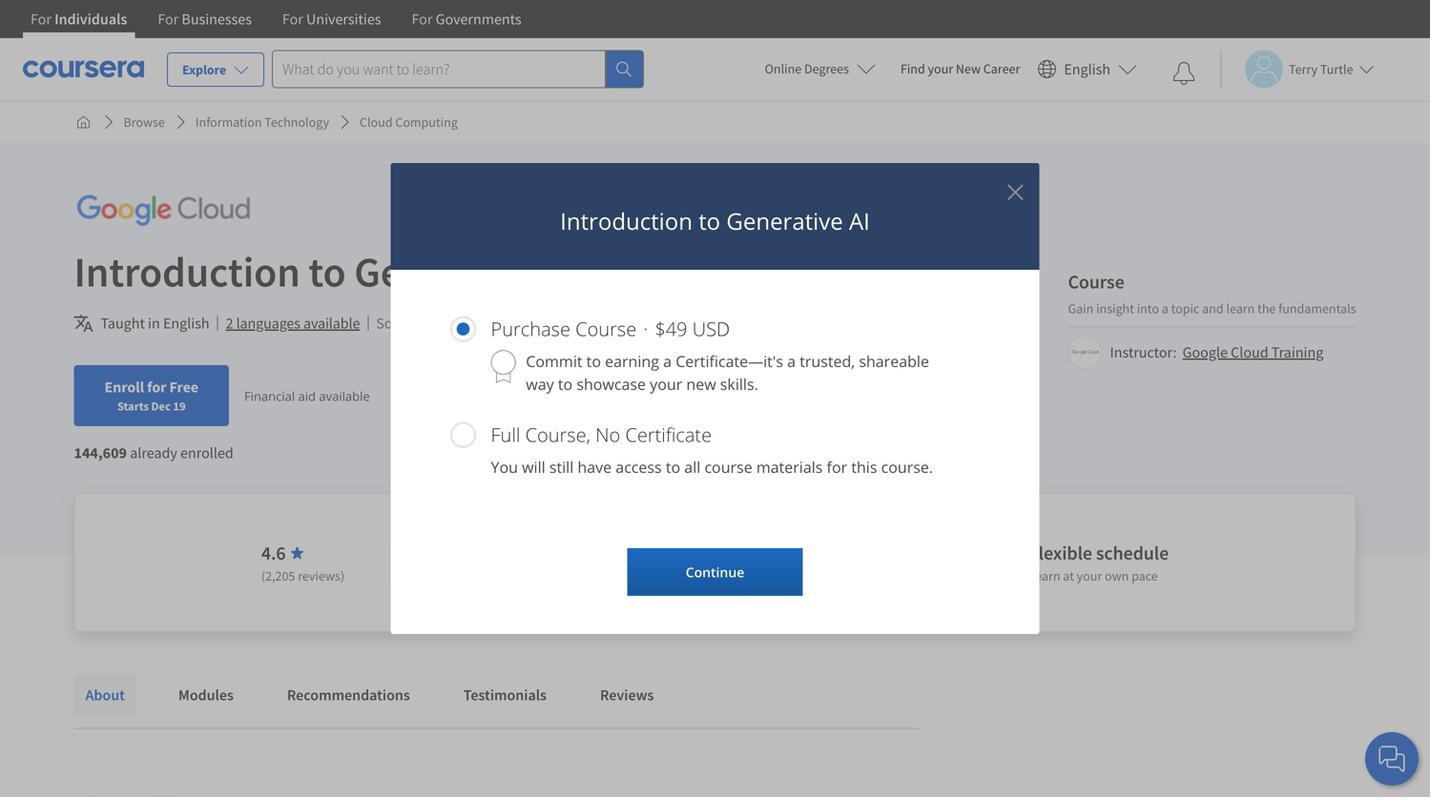 Task type: vqa. For each thing, say whether or not it's contained in the screenshot.
the to in the Do I need to take the courses in a specific order? DROPDOWN BUTTON
no



Task type: locate. For each thing, give the bounding box(es) containing it.
for left universities
[[282, 10, 303, 29]]

1 vertical spatial your
[[650, 374, 683, 395]]

1 horizontal spatial for
[[827, 457, 848, 478]]

1 horizontal spatial ai
[[849, 206, 870, 237]]

google cloud image
[[74, 189, 253, 232]]

for businesses
[[158, 10, 252, 29]]

None search field
[[272, 50, 644, 88]]

0 vertical spatial english
[[1064, 60, 1111, 79]]

materials
[[757, 457, 823, 478]]

course left ·
[[576, 316, 637, 342]]

1 for from the left
[[31, 10, 51, 29]]

0 vertical spatial course
[[1068, 270, 1125, 294]]

3 for from the left
[[282, 10, 303, 29]]

19
[[173, 399, 186, 414]]

for
[[147, 378, 166, 397], [827, 457, 848, 478]]

1 horizontal spatial cloud
[[1231, 343, 1269, 362]]

hour
[[798, 551, 836, 575]]

career
[[984, 60, 1020, 77]]

skills.
[[720, 374, 758, 395]]

modules
[[178, 686, 234, 705]]

your right 'find'
[[928, 60, 953, 77]]

financial aid available button
[[244, 388, 370, 405]]

for inside full course, no certificate you will still have access to all course materials for this course.
[[827, 457, 848, 478]]

available for 2 languages available
[[303, 314, 360, 333]]

4 for from the left
[[412, 10, 433, 29]]

1 vertical spatial ai
[[558, 245, 593, 298]]

0 vertical spatial generative
[[727, 206, 843, 237]]

for left this
[[827, 457, 848, 478]]

0 vertical spatial available
[[303, 314, 360, 333]]

find
[[901, 60, 925, 77]]

0 horizontal spatial your
[[650, 374, 683, 395]]

english
[[1064, 60, 1111, 79], [163, 314, 210, 333]]

1
[[785, 551, 794, 575]]

information technology
[[195, 114, 329, 131]]

course
[[1068, 270, 1125, 294], [576, 316, 637, 342]]

a left "trusted,"
[[787, 351, 796, 372]]

earning
[[605, 351, 659, 372]]

certificate—it's
[[676, 351, 783, 372]]

available left some
[[303, 314, 360, 333]]

modules link
[[167, 675, 245, 717]]

for for businesses
[[158, 10, 179, 29]]

1 vertical spatial available
[[319, 388, 370, 405]]

no up have
[[596, 422, 620, 448]]

home image
[[76, 115, 91, 130]]

individuals
[[54, 10, 127, 29]]

your
[[928, 60, 953, 77], [650, 374, 683, 395], [1077, 568, 1102, 585]]

available for financial aid available
[[319, 388, 370, 405]]

0 horizontal spatial introduction
[[74, 245, 300, 298]]

no left previous
[[437, 568, 453, 585]]

available right aid
[[319, 388, 370, 405]]

computing
[[395, 114, 458, 131]]

english right in
[[163, 314, 210, 333]]

recommendations
[[287, 686, 410, 705]]

1 vertical spatial introduction to generative ai
[[74, 245, 593, 298]]

taught
[[101, 314, 145, 333]]

0 vertical spatial for
[[147, 378, 166, 397]]

0 vertical spatial introduction to generative ai
[[560, 206, 870, 237]]

0 horizontal spatial english
[[163, 314, 210, 333]]

0 horizontal spatial generative
[[354, 245, 549, 298]]

2
[[226, 314, 233, 333]]

0 vertical spatial no
[[596, 422, 620, 448]]

enrolled
[[180, 444, 234, 463]]

introduction
[[560, 206, 693, 237], [74, 245, 300, 298]]

(2,205
[[261, 568, 295, 585]]

cloud computing link
[[352, 105, 465, 139]]

1 horizontal spatial introduction
[[560, 206, 693, 237]]

already
[[130, 444, 177, 463]]

0 horizontal spatial course
[[576, 316, 637, 342]]

available inside button
[[303, 314, 360, 333]]

2 horizontal spatial a
[[1162, 300, 1169, 317]]

show notifications image
[[1173, 62, 1196, 85]]

information
[[195, 114, 262, 131]]

english button
[[1030, 38, 1145, 100]]

new
[[686, 374, 716, 395]]

learn
[[1227, 300, 1255, 317]]

instructor:
[[1110, 343, 1177, 362]]

your inside "commit to earning a certificate—it's a trusted, shareable way to showcase your new skills."
[[650, 374, 683, 395]]

ai
[[849, 206, 870, 237], [558, 245, 593, 298]]

0 vertical spatial cloud
[[360, 114, 393, 131]]

browse
[[124, 114, 165, 131]]

generative
[[727, 206, 843, 237], [354, 245, 549, 298]]

2 horizontal spatial your
[[1077, 568, 1102, 585]]

a down $49
[[663, 351, 672, 372]]

1 vertical spatial for
[[827, 457, 848, 478]]

1 horizontal spatial english
[[1064, 60, 1111, 79]]

1 vertical spatial course
[[576, 316, 637, 342]]

for governments
[[412, 10, 522, 29]]

a right into
[[1162, 300, 1169, 317]]

for individuals
[[31, 10, 127, 29]]

1 horizontal spatial course
[[1068, 270, 1125, 294]]

shareable
[[859, 351, 929, 372]]

find your new career link
[[891, 57, 1030, 81]]

cloud left computing
[[360, 114, 393, 131]]

enroll
[[104, 378, 144, 397]]

english inside button
[[1064, 60, 1111, 79]]

1 horizontal spatial your
[[928, 60, 953, 77]]

to
[[699, 206, 721, 237], [309, 245, 346, 298], [587, 351, 601, 372], [558, 374, 573, 395], [666, 457, 681, 478], [840, 551, 857, 575]]

for up dec
[[147, 378, 166, 397]]

english right career
[[1064, 60, 1111, 79]]

0 horizontal spatial for
[[147, 378, 166, 397]]

starts
[[117, 399, 149, 414]]

into
[[1137, 300, 1159, 317]]

available
[[303, 314, 360, 333], [319, 388, 370, 405]]

translated
[[543, 314, 607, 333]]

reviews)
[[298, 568, 345, 585]]

1 horizontal spatial no
[[596, 422, 620, 448]]

0 horizontal spatial a
[[663, 351, 672, 372]]

for left individuals
[[31, 10, 51, 29]]

own
[[1105, 568, 1129, 585]]

cloud
[[360, 114, 393, 131], [1231, 343, 1269, 362]]

cloud right google
[[1231, 343, 1269, 362]]

1 vertical spatial no
[[437, 568, 453, 585]]

and
[[1202, 300, 1224, 317]]

your left new
[[650, 374, 683, 395]]

(2,205 reviews)
[[261, 568, 345, 585]]

governments
[[436, 10, 522, 29]]

technology
[[265, 114, 329, 131]]

testimonials link
[[452, 675, 558, 717]]

google cloud training image
[[1071, 338, 1100, 367]]

for left governments
[[412, 10, 433, 29]]

commit to earning a certificate—it's a trusted, shareable way to showcase your new skills.
[[526, 351, 929, 395]]

information technology link
[[188, 105, 337, 139]]

access
[[616, 457, 662, 478]]

course up gain
[[1068, 270, 1125, 294]]

about link
[[74, 675, 136, 717]]

insight
[[1097, 300, 1135, 317]]

your right at
[[1077, 568, 1102, 585]]

for left businesses on the left of the page
[[158, 10, 179, 29]]

0 vertical spatial your
[[928, 60, 953, 77]]

2 vertical spatial your
[[1077, 568, 1102, 585]]

1 vertical spatial generative
[[354, 245, 549, 298]]

necessary
[[570, 568, 626, 585]]

be
[[523, 314, 539, 333]]

144,609 already enrolled
[[74, 444, 234, 463]]

full course, no certificate you will still have access to all course materials for this course.
[[491, 422, 933, 478]]

2 for from the left
[[158, 10, 179, 29]]

content
[[416, 314, 465, 333]]

browse link
[[116, 105, 173, 139]]

4.6
[[261, 542, 286, 565]]



Task type: describe. For each thing, give the bounding box(es) containing it.
for inside the enroll for free starts dec 19
[[147, 378, 166, 397]]

free
[[169, 378, 198, 397]]

chat with us image
[[1377, 744, 1408, 775]]

schedule
[[1096, 542, 1169, 565]]

fundamentals
[[1279, 300, 1356, 317]]

purchase course · $49 usd
[[491, 316, 730, 342]]

course.
[[881, 457, 933, 478]]

way
[[526, 374, 554, 395]]

taught in english
[[101, 314, 210, 333]]

to inside full course, no certificate you will still have access to all course materials for this course.
[[666, 457, 681, 478]]

for for governments
[[412, 10, 433, 29]]

certificate
[[625, 422, 712, 448]]

for universities
[[282, 10, 381, 29]]

financial aid available
[[244, 388, 370, 405]]

banner navigation
[[15, 0, 537, 52]]

in
[[148, 314, 160, 333]]

at
[[1063, 568, 1074, 585]]

universities
[[306, 10, 381, 29]]

0 horizontal spatial cloud
[[360, 114, 393, 131]]

not
[[499, 314, 520, 333]]

1 horizontal spatial a
[[787, 351, 796, 372]]

course,
[[525, 422, 591, 448]]

instructor: google cloud training
[[1110, 343, 1324, 362]]

no previous experience necessary
[[437, 568, 626, 585]]

for for universities
[[282, 10, 303, 29]]

full
[[491, 422, 520, 448]]

approx. 1 hour to complete
[[718, 551, 937, 575]]

some
[[376, 314, 413, 333]]

have
[[578, 457, 612, 478]]

✕
[[1007, 176, 1024, 207]]

no inside full course, no certificate you will still have access to all course materials for this course.
[[596, 422, 620, 448]]

google
[[1183, 343, 1228, 362]]

purchase
[[491, 316, 571, 342]]

google cloud training link
[[1183, 343, 1324, 362]]

course gain insight into a topic and learn the fundamentals
[[1068, 270, 1356, 317]]

0 vertical spatial ai
[[849, 206, 870, 237]]

recommendations link
[[276, 675, 422, 717]]

may
[[468, 314, 496, 333]]

$49
[[655, 316, 688, 342]]

✕ button
[[1007, 176, 1024, 207]]

trusted,
[[800, 351, 855, 372]]

your inside find your new career link
[[928, 60, 953, 77]]

enroll for free starts dec 19
[[104, 378, 198, 414]]

you
[[491, 457, 518, 478]]

reviews link
[[589, 675, 666, 717]]

still
[[550, 457, 574, 478]]

previous
[[456, 568, 504, 585]]

1 vertical spatial introduction
[[74, 245, 300, 298]]

1 vertical spatial english
[[163, 314, 210, 333]]

0 horizontal spatial no
[[437, 568, 453, 585]]

experience
[[507, 568, 567, 585]]

some content may not be translated
[[376, 314, 607, 333]]

new
[[956, 60, 981, 77]]

dec
[[151, 399, 171, 414]]

about
[[85, 686, 125, 705]]

for for individuals
[[31, 10, 51, 29]]

your inside the flexible schedule learn at your own pace
[[1077, 568, 1102, 585]]

approx.
[[718, 551, 781, 575]]

course
[[705, 457, 753, 478]]

testimonials
[[464, 686, 547, 705]]

aid
[[298, 388, 316, 405]]

showcase
[[577, 374, 646, 395]]

will
[[522, 457, 546, 478]]

continue
[[686, 563, 745, 582]]

0 horizontal spatial ai
[[558, 245, 593, 298]]

learn
[[1029, 568, 1061, 585]]

languages
[[236, 314, 300, 333]]

businesses
[[182, 10, 252, 29]]

reviews
[[600, 686, 654, 705]]

0 vertical spatial introduction
[[560, 206, 693, 237]]

all
[[684, 457, 701, 478]]

usd
[[693, 316, 730, 342]]

coursera image
[[23, 54, 144, 84]]

this
[[852, 457, 877, 478]]

1 vertical spatial cloud
[[1231, 343, 1269, 362]]

a inside course gain insight into a topic and learn the fundamentals
[[1162, 300, 1169, 317]]

1 horizontal spatial generative
[[727, 206, 843, 237]]

complete
[[861, 551, 937, 575]]

pace
[[1132, 568, 1158, 585]]

·
[[644, 316, 648, 342]]

find your new career
[[901, 60, 1020, 77]]

financial
[[244, 388, 295, 405]]

the
[[1258, 300, 1276, 317]]

flexible
[[1029, 542, 1093, 565]]

144,609
[[74, 444, 127, 463]]

2 languages available button
[[226, 312, 360, 335]]

course inside course gain insight into a topic and learn the fundamentals
[[1068, 270, 1125, 294]]



